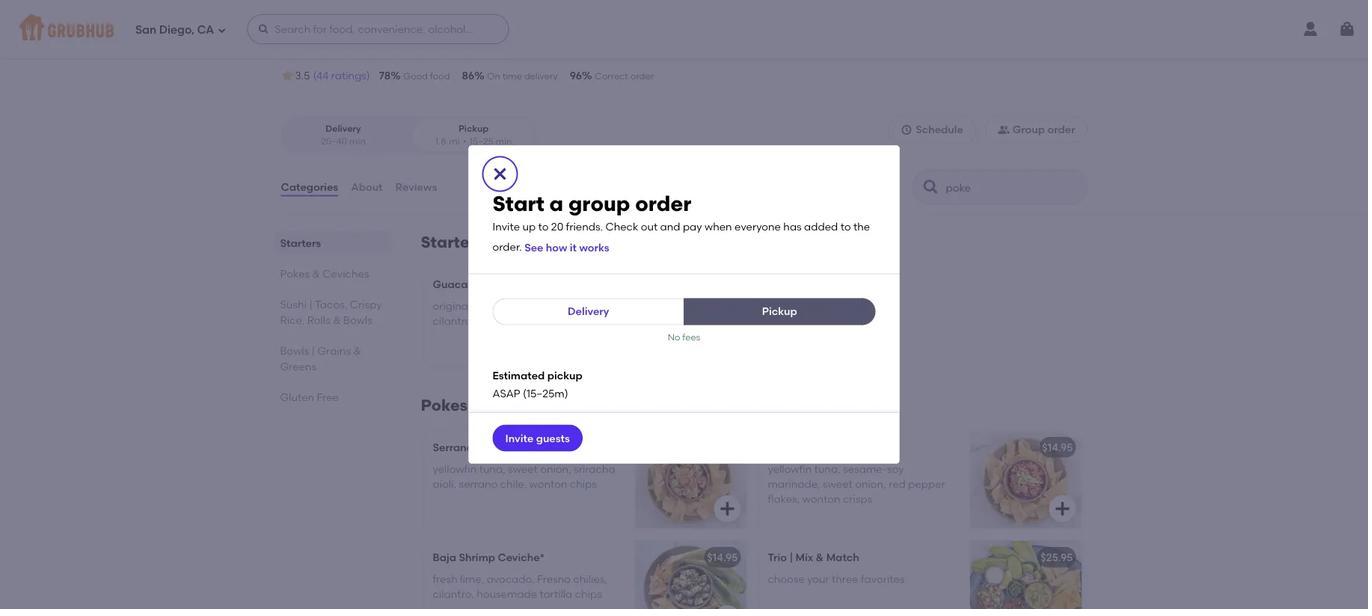 Task type: locate. For each thing, give the bounding box(es) containing it.
serrano
[[459, 477, 498, 490]]

gluten free tab
[[280, 389, 385, 405]]

wonton down marinade,
[[803, 493, 841, 505]]

see how it works
[[525, 241, 609, 254]]

1 horizontal spatial $14.95
[[1043, 441, 1073, 454]]

min inside pickup 1.8 mi • 15–25 min
[[496, 136, 512, 147]]

how
[[546, 241, 567, 254]]

0 vertical spatial sweet
[[508, 462, 538, 475]]

1 horizontal spatial yellowfin
[[768, 462, 812, 475]]

1 vertical spatial cilantro,
[[433, 587, 474, 600]]

pickup button
[[684, 298, 876, 325]]

1 horizontal spatial tuna,
[[814, 462, 841, 475]]

order inside button
[[1048, 123, 1076, 136]]

$14.95 for yellowfin tuna, sesame-soy marinade, sweet onion, red pepper flakes, wonton crisps
[[1043, 441, 1073, 454]]

cilantro, inside , guacamole, micro cilantro, house-made tortilla chips
[[433, 314, 474, 327]]

cilantro, down fresh
[[433, 587, 474, 600]]

2 vertical spatial chips
[[575, 587, 602, 600]]

1 horizontal spatial bowls
[[343, 314, 372, 326]]

pepper
[[908, 477, 946, 490]]

original ahi poke* image
[[970, 431, 1082, 528]]

estimated
[[493, 369, 545, 381]]

| left mix
[[790, 551, 793, 564]]

1 vertical spatial onion,
[[855, 477, 886, 490]]

& up tacos,
[[312, 267, 320, 280]]

0 horizontal spatial pickup
[[459, 123, 489, 134]]

1 vertical spatial •
[[463, 136, 467, 147]]

0 vertical spatial pickup
[[459, 123, 489, 134]]

1 horizontal spatial pokes & ceviches
[[421, 396, 560, 415]]

sweet inside yellowfin tuna, sesame-soy marinade, sweet onion, red pepper flakes, wonton crisps
[[823, 477, 853, 490]]

pacific catch - la jolla
[[280, 11, 525, 36]]

food
[[430, 71, 450, 82]]

cilantro, down the original
[[433, 314, 474, 327]]

& inside pokes & ceviches tab
[[312, 267, 320, 280]]

trio
[[768, 551, 787, 564]]

1 yellowfin from the left
[[433, 462, 477, 475]]

0 vertical spatial invite
[[493, 220, 520, 233]]

0 vertical spatial wonton
[[529, 477, 567, 490]]

aioli,
[[433, 477, 457, 490]]

on time delivery
[[487, 71, 558, 82]]

svg image up the start at the left of page
[[491, 165, 509, 183]]

invite guests button
[[493, 425, 583, 452]]

1 cilantro, from the top
[[433, 314, 474, 327]]

, guacamole, micro cilantro, house-made tortilla chips
[[433, 299, 615, 327]]

1 vertical spatial svg image
[[491, 165, 509, 183]]

| inside bowls | grains & greens
[[312, 344, 315, 357]]

0 vertical spatial •
[[439, 47, 443, 60]]

yellowfin inside yellowfin tuna, sweet onion, sriracha aioli, serrano chile, wonton chips
[[433, 462, 477, 475]]

schedule
[[916, 123, 964, 136]]

chips down chilies,
[[575, 587, 602, 600]]

drive
[[368, 47, 393, 60]]

bowls
[[343, 314, 372, 326], [280, 344, 309, 357]]

1 vertical spatial wonton
[[803, 493, 841, 505]]

order for correct order
[[630, 71, 654, 82]]

bowls | grains & greens tab
[[280, 343, 385, 374]]

0 horizontal spatial bowls
[[280, 344, 309, 357]]

1 horizontal spatial to
[[841, 220, 851, 233]]

0 horizontal spatial pokes & ceviches
[[280, 267, 369, 280]]

your
[[807, 572, 830, 585]]

poke
[[492, 299, 517, 312]]

& left the asap
[[472, 396, 484, 415]]

when
[[705, 220, 732, 233]]

0 horizontal spatial min
[[349, 136, 366, 147]]

2 vertical spatial |
[[790, 551, 793, 564]]

serrano ahi poke *
[[433, 441, 525, 454]]

yellowfin up aioli,
[[433, 462, 477, 475]]

1 vertical spatial poke
[[495, 441, 520, 454]]

2 min from the left
[[496, 136, 512, 147]]

0 vertical spatial chips
[[580, 314, 607, 327]]

0 vertical spatial cilantro,
[[433, 314, 474, 327]]

0 horizontal spatial tuna,
[[479, 462, 506, 475]]

0 horizontal spatial starters
[[280, 236, 321, 249]]

pickup for pickup
[[762, 305, 797, 318]]

1 vertical spatial chips
[[570, 477, 597, 490]]

to left "20"
[[538, 220, 549, 233]]

tortilla
[[544, 314, 577, 327], [540, 587, 573, 600]]

&
[[312, 267, 320, 280], [333, 314, 341, 326], [353, 344, 361, 357], [472, 396, 484, 415], [816, 551, 824, 564]]

bowls down crispy
[[343, 314, 372, 326]]

(15–25m)
[[523, 387, 568, 399]]

• right 1160
[[439, 47, 443, 60]]

svg image right ca
[[217, 26, 226, 35]]

1 vertical spatial pokes
[[421, 396, 468, 415]]

ceviches down estimated
[[488, 396, 560, 415]]

0 horizontal spatial $14.95
[[707, 551, 738, 564]]

0 vertical spatial pokes & ceviches
[[280, 267, 369, 280]]

ceviches
[[323, 267, 369, 280], [488, 396, 560, 415]]

delivery inside delivery button
[[568, 305, 609, 318]]

0 horizontal spatial delivery
[[326, 123, 361, 134]]

sweet
[[508, 462, 538, 475], [823, 477, 853, 490]]

cilantro,
[[433, 314, 474, 327], [433, 587, 474, 600]]

chips down 'sriracha'
[[570, 477, 597, 490]]

starters up pokes & ceviches tab
[[280, 236, 321, 249]]

pokes & ceviches
[[280, 267, 369, 280], [421, 396, 560, 415]]

on
[[487, 71, 500, 82]]

poke
[[472, 278, 497, 291], [495, 441, 520, 454]]

1 horizontal spatial •
[[463, 136, 467, 147]]

it
[[570, 241, 577, 254]]

good food
[[403, 71, 450, 82]]

& right mix
[[816, 551, 824, 564]]

chips down micro
[[580, 314, 607, 327]]

min right 25–40
[[349, 136, 366, 147]]

sriracha
[[574, 462, 616, 475]]

order right correct
[[630, 71, 654, 82]]

2 vertical spatial order
[[635, 191, 692, 216]]

svg image
[[217, 26, 226, 35], [491, 165, 509, 183], [719, 500, 737, 518]]

serrano
[[433, 441, 473, 454]]

ceviches down the starters tab
[[323, 267, 369, 280]]

onion, down guests
[[540, 462, 571, 475]]

tortilla down guacamole,
[[544, 314, 577, 327]]

yellowfin
[[433, 462, 477, 475], [768, 462, 812, 475]]

svg image
[[1339, 20, 1356, 38], [258, 23, 270, 35], [901, 124, 913, 136], [1054, 500, 1072, 518]]

2 tuna, from the left
[[814, 462, 841, 475]]

| left grains
[[312, 344, 315, 357]]

| inside sushi | tacos, crispy rice, rolls & bowls
[[309, 298, 313, 311]]

pickup inside button
[[762, 305, 797, 318]]

delivery up 25–40
[[326, 123, 361, 134]]

main navigation navigation
[[0, 0, 1368, 58]]

invite inside button
[[505, 432, 534, 444]]

made
[[512, 314, 542, 327]]

wonton right chile,
[[529, 477, 567, 490]]

reviews button
[[395, 160, 438, 214]]

la
[[442, 11, 468, 36], [325, 47, 338, 60]]

sweet up chile,
[[508, 462, 538, 475]]

tuna,
[[479, 462, 506, 475], [814, 462, 841, 475]]

delivery right made
[[568, 305, 609, 318]]

trio | mix & match image
[[970, 541, 1082, 609]]

| right sushi
[[309, 298, 313, 311]]

la right -
[[442, 11, 468, 36]]

svg image left flakes,
[[719, 500, 737, 518]]

starters tab
[[280, 235, 385, 251]]

added
[[804, 220, 838, 233]]

favorites
[[861, 572, 905, 585]]

• right the mi
[[463, 136, 467, 147]]

0 vertical spatial |
[[309, 298, 313, 311]]

and
[[660, 220, 681, 233]]

no fees
[[668, 332, 701, 343]]

1 vertical spatial $14.95
[[707, 551, 738, 564]]

tortilla down fresno
[[540, 587, 573, 600]]

1 vertical spatial delivery
[[568, 305, 609, 318]]

onion, down sesame-
[[855, 477, 886, 490]]

no
[[668, 332, 680, 343]]

tuna, for sesame-
[[814, 462, 841, 475]]

la right 4575
[[325, 47, 338, 60]]

1 horizontal spatial la
[[442, 11, 468, 36]]

invite up 'order.'
[[493, 220, 520, 233]]

gluten
[[280, 391, 314, 403]]

poke up ahi
[[472, 278, 497, 291]]

flakes,
[[768, 493, 800, 505]]

invite inside start a group order invite up to 20 friends. check out and pay when everyone has added to the order.
[[493, 220, 520, 233]]

delivery inside delivery 25–40 min
[[326, 123, 361, 134]]

1 vertical spatial la
[[325, 47, 338, 60]]

gluten free
[[280, 391, 339, 403]]

starters up the guaca-
[[421, 233, 484, 252]]

to left the
[[841, 220, 851, 233]]

starters inside tab
[[280, 236, 321, 249]]

1 horizontal spatial delivery
[[568, 305, 609, 318]]

2 cilantro, from the top
[[433, 587, 474, 600]]

0 horizontal spatial pokes
[[280, 267, 310, 280]]

serrano ahi poke* image
[[635, 431, 747, 528]]

2 yellowfin from the left
[[768, 462, 812, 475]]

1 tuna, from the left
[[479, 462, 506, 475]]

yellowfin for yellowfin tuna, sweet onion, sriracha aioli, serrano chile, wonton chips
[[433, 462, 477, 475]]

bowls inside bowls | grains & greens
[[280, 344, 309, 357]]

1 vertical spatial pickup
[[762, 305, 797, 318]]

1 vertical spatial bowls
[[280, 344, 309, 357]]

0 vertical spatial tortilla
[[544, 314, 577, 327]]

min right 15–25
[[496, 136, 512, 147]]

0 horizontal spatial yellowfin
[[433, 462, 477, 475]]

housemade
[[477, 587, 537, 600]]

0 horizontal spatial •
[[439, 47, 443, 60]]

guaca-
[[433, 278, 472, 291]]

poke right ahi
[[495, 441, 520, 454]]

sweet up crisps
[[823, 477, 853, 490]]

0 horizontal spatial sweet
[[508, 462, 538, 475]]

& right grains
[[353, 344, 361, 357]]

order up and
[[635, 191, 692, 216]]

jolla up 5494
[[473, 11, 525, 36]]

1 horizontal spatial svg image
[[491, 165, 509, 183]]

| for tacos,
[[309, 298, 313, 311]]

correct
[[595, 71, 628, 82]]

(44 ratings)
[[313, 69, 370, 82]]

order right group
[[1048, 123, 1076, 136]]

rolls
[[307, 314, 331, 326]]

0 horizontal spatial ceviches
[[323, 267, 369, 280]]

0 horizontal spatial jolla
[[340, 47, 365, 60]]

about
[[351, 181, 383, 193]]

0 vertical spatial pokes
[[280, 267, 310, 280]]

0 vertical spatial onion,
[[540, 462, 571, 475]]

0 vertical spatial svg image
[[217, 26, 226, 35]]

tuna, inside yellowfin tuna, sesame-soy marinade, sweet onion, red pepper flakes, wonton crisps
[[814, 462, 841, 475]]

pickup 1.8 mi • 15–25 min
[[435, 123, 512, 147]]

1 vertical spatial invite
[[505, 432, 534, 444]]

onion,
[[540, 462, 571, 475], [855, 477, 886, 490]]

0 vertical spatial bowls
[[343, 314, 372, 326]]

0 horizontal spatial to
[[538, 220, 549, 233]]

tuna, up marinade,
[[814, 462, 841, 475]]

invite
[[493, 220, 520, 233], [505, 432, 534, 444]]

0 vertical spatial ceviches
[[323, 267, 369, 280]]

0 vertical spatial delivery
[[326, 123, 361, 134]]

svg image inside schedule button
[[901, 124, 913, 136]]

1 horizontal spatial ceviches
[[488, 396, 560, 415]]

jolla
[[473, 11, 525, 36], [340, 47, 365, 60]]

0 vertical spatial order
[[630, 71, 654, 82]]

jolla up ratings)
[[340, 47, 365, 60]]

ratings)
[[331, 69, 370, 82]]

start a group order invite up to 20 friends. check out and pay when everyone has added to the order.
[[493, 191, 870, 253]]

yellowfin up marinade,
[[768, 462, 812, 475]]

1 horizontal spatial onion,
[[855, 477, 886, 490]]

0 horizontal spatial la
[[325, 47, 338, 60]]

1 horizontal spatial sweet
[[823, 477, 853, 490]]

1 vertical spatial tortilla
[[540, 587, 573, 600]]

delivery for delivery
[[568, 305, 609, 318]]

pacific
[[280, 11, 354, 36]]

grains
[[318, 344, 351, 357]]

2 vertical spatial svg image
[[719, 500, 737, 518]]

option group
[[280, 116, 537, 154]]

works
[[579, 241, 609, 254]]

0 vertical spatial la
[[442, 11, 468, 36]]

pokes up serrano
[[421, 396, 468, 415]]

1 horizontal spatial wonton
[[803, 493, 841, 505]]

fresh
[[433, 572, 458, 585]]

pokes & ceviches up tacos,
[[280, 267, 369, 280]]

pokes & ceviches down estimated
[[421, 396, 560, 415]]

pickup
[[459, 123, 489, 134], [762, 305, 797, 318]]

1 vertical spatial order
[[1048, 123, 1076, 136]]

tuna, inside yellowfin tuna, sweet onion, sriracha aioli, serrano chile, wonton chips
[[479, 462, 506, 475]]

chips
[[580, 314, 607, 327], [570, 477, 597, 490], [575, 587, 602, 600]]

0 horizontal spatial wonton
[[529, 477, 567, 490]]

fees
[[683, 332, 701, 343]]

1 vertical spatial |
[[312, 344, 315, 357]]

sushi | tacos, crispy rice, rolls & bowls
[[280, 298, 382, 326]]

invite left guests
[[505, 432, 534, 444]]

0 horizontal spatial svg image
[[217, 26, 226, 35]]

0 vertical spatial $14.95
[[1043, 441, 1073, 454]]

pokes up sushi
[[280, 267, 310, 280]]

people icon image
[[998, 124, 1010, 136]]

yellowfin inside yellowfin tuna, sesame-soy marinade, sweet onion, red pepper flakes, wonton crisps
[[768, 462, 812, 475]]

1 min from the left
[[349, 136, 366, 147]]

option group containing delivery 25–40 min
[[280, 116, 537, 154]]

1 horizontal spatial pickup
[[762, 305, 797, 318]]

pokes & ceviches tab
[[280, 266, 385, 281]]

pickup inside pickup 1.8 mi • 15–25 min
[[459, 123, 489, 134]]

delivery button
[[493, 298, 685, 325]]

4575 la jolla drive ste 1160
[[299, 47, 435, 60]]

correct order
[[595, 71, 654, 82]]

1 vertical spatial sweet
[[823, 477, 853, 490]]

three
[[832, 572, 859, 585]]

|
[[309, 298, 313, 311], [312, 344, 315, 357], [790, 551, 793, 564]]

1 vertical spatial jolla
[[340, 47, 365, 60]]

pokes
[[280, 267, 310, 280], [421, 396, 468, 415]]

ceviches inside tab
[[323, 267, 369, 280]]

see how it works button
[[525, 234, 609, 261]]

1 vertical spatial pokes & ceviches
[[421, 396, 560, 415]]

0 horizontal spatial onion,
[[540, 462, 571, 475]]

pokes inside tab
[[280, 267, 310, 280]]

1 horizontal spatial min
[[496, 136, 512, 147]]

pickup for pickup 1.8 mi • 15–25 min
[[459, 123, 489, 134]]

bowls up greens
[[280, 344, 309, 357]]

& down tacos,
[[333, 314, 341, 326]]

1 horizontal spatial jolla
[[473, 11, 525, 36]]

tuna, up serrano
[[479, 462, 506, 475]]

onion, inside yellowfin tuna, sesame-soy marinade, sweet onion, red pepper flakes, wonton crisps
[[855, 477, 886, 490]]



Task type: vqa. For each thing, say whether or not it's contained in the screenshot.
the leftmost yellowfin
yes



Task type: describe. For each thing, give the bounding box(es) containing it.
0 vertical spatial jolla
[[473, 11, 525, 36]]

wonton inside yellowfin tuna, sesame-soy marinade, sweet onion, red pepper flakes, wonton crisps
[[803, 493, 841, 505]]

group order button
[[985, 116, 1088, 143]]

sweet inside yellowfin tuna, sweet onion, sriracha aioli, serrano chile, wonton chips
[[508, 462, 538, 475]]

house-
[[477, 314, 512, 327]]

subscription pass image
[[280, 48, 295, 60]]

a
[[550, 191, 564, 216]]

cilantro, inside fresh lime, avocado, fresno chilies, cilantro, housemade tortilla chips
[[433, 587, 474, 600]]

avocado,
[[487, 572, 535, 585]]

ca
[[197, 23, 214, 37]]

search icon image
[[922, 178, 940, 196]]

crisps
[[843, 493, 873, 505]]

chips inside , guacamole, micro cilantro, house-made tortilla chips
[[580, 314, 607, 327]]

time
[[503, 71, 522, 82]]

1 horizontal spatial starters
[[421, 233, 484, 252]]

| for mix
[[790, 551, 793, 564]]

2 horizontal spatial svg image
[[719, 500, 737, 518]]

see
[[525, 241, 544, 254]]

has
[[784, 220, 802, 233]]

categories button
[[280, 160, 339, 214]]

soy
[[887, 462, 904, 475]]

order.
[[493, 240, 522, 253]]

sushi
[[280, 298, 307, 311]]

san
[[135, 23, 157, 37]]

bowls | grains & greens
[[280, 344, 361, 373]]

greens
[[280, 360, 317, 373]]

yellowfin tuna, sesame-soy marinade, sweet onion, red pepper flakes, wonton crisps
[[768, 462, 946, 505]]

up
[[523, 220, 536, 233]]

order inside start a group order invite up to 20 friends. check out and pay when everyone has added to the order.
[[635, 191, 692, 216]]

86
[[462, 69, 475, 82]]

check
[[606, 220, 638, 233]]

96
[[570, 69, 582, 82]]

1 to from the left
[[538, 220, 549, 233]]

,
[[517, 299, 519, 312]]

wonton inside yellowfin tuna, sweet onion, sriracha aioli, serrano chile, wonton chips
[[529, 477, 567, 490]]

• inside pickup 1.8 mi • 15–25 min
[[463, 136, 467, 147]]

15–25
[[470, 136, 494, 147]]

the
[[854, 220, 870, 233]]

lime,
[[460, 572, 484, 585]]

bowls inside sushi | tacos, crispy rice, rolls & bowls
[[343, 314, 372, 326]]

2 to from the left
[[841, 220, 851, 233]]

ceviche*
[[498, 551, 545, 564]]

friends.
[[566, 220, 603, 233]]

guaca poke* image
[[635, 268, 747, 365]]

0 vertical spatial poke
[[472, 278, 497, 291]]

delivery
[[524, 71, 558, 82]]

san diego, ca
[[135, 23, 214, 37]]

chilies,
[[573, 572, 608, 585]]

925-
[[474, 47, 497, 60]]

• (858) 925-5494
[[439, 47, 521, 60]]

baja
[[433, 551, 456, 564]]

5494
[[497, 47, 521, 60]]

group order
[[1013, 123, 1076, 136]]

1 horizontal spatial pokes
[[421, 396, 468, 415]]

-
[[428, 11, 437, 36]]

ahi
[[476, 441, 493, 454]]

delivery for delivery 25–40 min
[[326, 123, 361, 134]]

4575 la jolla drive ste 1160 button
[[298, 45, 436, 62]]

guaca- poke
[[433, 278, 497, 291]]

micro
[[586, 299, 615, 312]]

chips inside fresh lime, avocado, fresno chilies, cilantro, housemade tortilla chips
[[575, 587, 602, 600]]

star icon image
[[280, 68, 295, 83]]

(44
[[313, 69, 329, 82]]

(858) 925-5494 button
[[446, 46, 521, 61]]

group
[[569, 191, 630, 216]]

svg image inside main navigation navigation
[[217, 26, 226, 35]]

about button
[[350, 160, 384, 214]]

reviews
[[395, 181, 437, 193]]

order for group order
[[1048, 123, 1076, 136]]

match
[[827, 551, 860, 564]]

start
[[493, 191, 545, 216]]

& inside bowls | grains & greens
[[353, 344, 361, 357]]

original ahi poke
[[433, 299, 517, 312]]

rice,
[[280, 314, 305, 326]]

guacamole,
[[522, 299, 583, 312]]

tortilla inside fresh lime, avocado, fresno chilies, cilantro, housemade tortilla chips
[[540, 587, 573, 600]]

1.8
[[435, 136, 446, 147]]

pickup
[[547, 369, 583, 381]]

mi
[[449, 136, 460, 147]]

ahi
[[473, 299, 489, 312]]

tortilla inside , guacamole, micro cilantro, house-made tortilla chips
[[544, 314, 577, 327]]

choose your three favorites
[[768, 572, 905, 585]]

3.5
[[295, 69, 310, 82]]

mix
[[796, 551, 813, 564]]

chips inside yellowfin tuna, sweet onion, sriracha aioli, serrano chile, wonton chips
[[570, 477, 597, 490]]

baja shrimp ceviche* image
[[635, 541, 747, 609]]

$14.95 for fresh lime, avocado, fresno chilies, cilantro, housemade tortilla chips
[[707, 551, 738, 564]]

& inside sushi | tacos, crispy rice, rolls & bowls
[[333, 314, 341, 326]]

yellowfin tuna, sweet onion, sriracha aioli, serrano chile, wonton chips
[[433, 462, 616, 490]]

| for grains
[[312, 344, 315, 357]]

Search Pacific Catch - La Jolla search field
[[945, 180, 1059, 195]]

free
[[317, 391, 339, 403]]

la inside button
[[325, 47, 338, 60]]

1 vertical spatial ceviches
[[488, 396, 560, 415]]

out
[[641, 220, 658, 233]]

shrimp
[[459, 551, 495, 564]]

original
[[433, 299, 471, 312]]

crispy
[[350, 298, 382, 311]]

pokes & ceviches inside tab
[[280, 267, 369, 280]]

onion, inside yellowfin tuna, sweet onion, sriracha aioli, serrano chile, wonton chips
[[540, 462, 571, 475]]

min inside delivery 25–40 min
[[349, 136, 366, 147]]

jolla inside button
[[340, 47, 365, 60]]

choose
[[768, 572, 805, 585]]

guests
[[536, 432, 570, 444]]

group
[[1013, 123, 1045, 136]]

yellowfin for yellowfin tuna, sesame-soy marinade, sweet onion, red pepper flakes, wonton crisps
[[768, 462, 812, 475]]

*
[[520, 441, 525, 454]]

1160
[[415, 47, 435, 60]]

ste
[[396, 47, 412, 60]]

everyone
[[735, 220, 781, 233]]

fresh lime, avocado, fresno chilies, cilantro, housemade tortilla chips
[[433, 572, 608, 600]]

tuna, for sweet
[[479, 462, 506, 475]]

catch
[[359, 11, 423, 36]]

sesame-
[[843, 462, 887, 475]]

fresno
[[537, 572, 571, 585]]

sushi | tacos, crispy rice, rolls & bowls tab
[[280, 296, 385, 328]]



